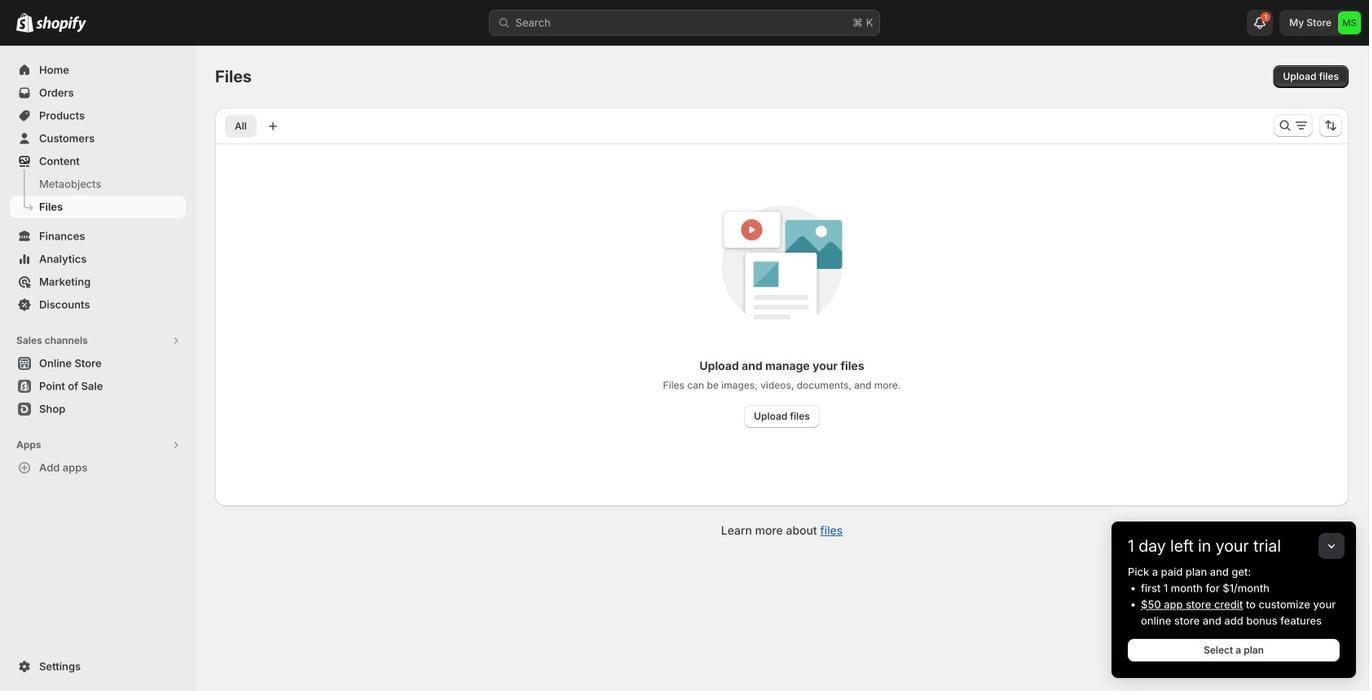 Task type: vqa. For each thing, say whether or not it's contained in the screenshot.
for to the left
no



Task type: describe. For each thing, give the bounding box(es) containing it.
shopify image
[[36, 16, 86, 32]]

my store image
[[1338, 11, 1361, 34]]



Task type: locate. For each thing, give the bounding box(es) containing it.
shopify image
[[16, 13, 33, 32]]



